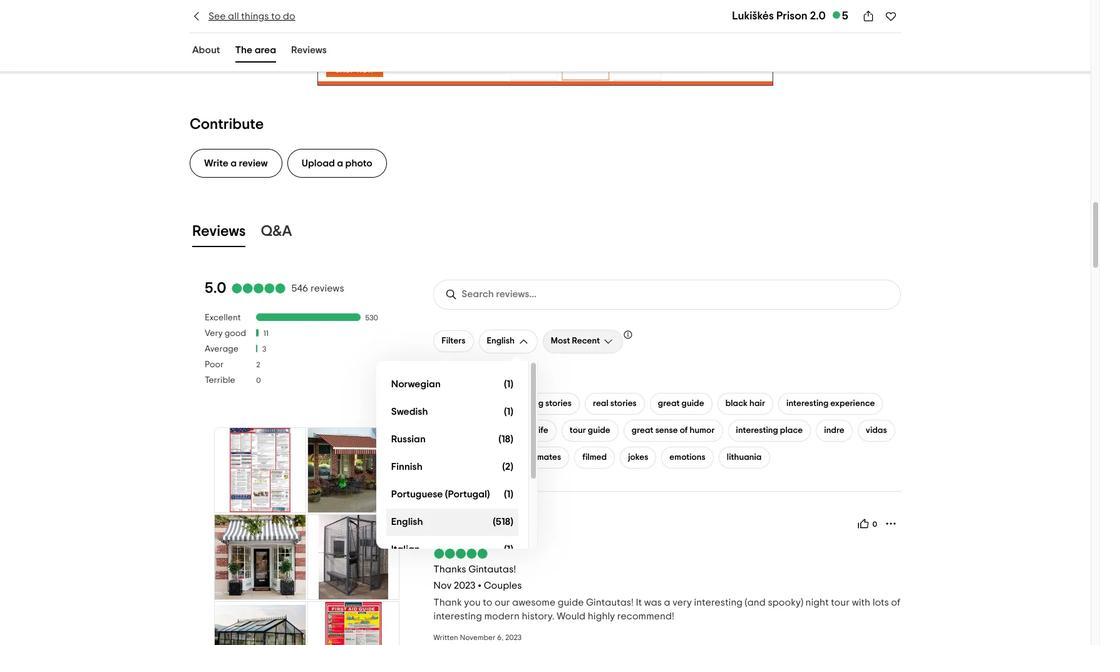 Task type: locate. For each thing, give the bounding box(es) containing it.
1 vertical spatial of
[[891, 598, 901, 608]]

daily
[[515, 426, 535, 435]]

5.0 of 5 bubbles image up thanks
[[434, 549, 489, 559]]

tour left with
[[831, 598, 850, 608]]

4 (1) from the top
[[504, 545, 514, 555]]

black hair
[[726, 399, 765, 408]]

guide down real
[[588, 426, 611, 435]]

interesting
[[502, 399, 544, 408], [787, 399, 829, 408], [736, 426, 778, 435], [694, 598, 743, 608], [434, 612, 482, 622]]

•
[[478, 581, 482, 591]]

0 horizontal spatial stories
[[546, 399, 572, 408]]

indre
[[824, 426, 845, 435]]

2 option from the top
[[386, 399, 519, 426]]

open options menu image
[[885, 518, 898, 530]]

modern
[[484, 612, 520, 622]]

0 vertical spatial advertisement region
[[318, 29, 774, 86]]

2 (1) from the top
[[504, 407, 514, 417]]

reviews up 5.0
[[192, 224, 246, 239]]

0 vertical spatial tab list
[[175, 39, 344, 65]]

great for great guide
[[658, 399, 680, 408]]

1 horizontal spatial tour
[[831, 598, 850, 608]]

0 vertical spatial english
[[487, 337, 515, 346]]

tab list containing about
[[175, 39, 344, 65]]

great
[[658, 399, 680, 408], [632, 426, 654, 435]]

spooky)
[[768, 598, 804, 608]]

option containing swedish
[[386, 399, 519, 426]]

reviews
[[311, 284, 344, 294]]

mentions
[[471, 374, 512, 384]]

(1) up interesting stories at the bottom of the page
[[504, 380, 514, 390]]

1 option from the top
[[386, 371, 519, 399]]

real stories button
[[585, 393, 645, 415]]

advertisement region
[[318, 29, 774, 86], [213, 426, 401, 646]]

interesting down hair
[[736, 426, 778, 435]]

list box containing norwegian
[[376, 361, 538, 564]]

0 horizontal spatial a
[[231, 158, 237, 168]]

with
[[852, 598, 871, 608]]

guide
[[682, 399, 704, 408], [588, 426, 611, 435], [558, 598, 584, 608]]

1 horizontal spatial gintautas!
[[586, 598, 634, 608]]

the area
[[235, 45, 276, 55]]

option containing italian
[[386, 537, 519, 564]]

2023
[[454, 581, 476, 591], [505, 634, 522, 642]]

0 horizontal spatial great
[[632, 426, 654, 435]]

0 down 2
[[256, 377, 261, 385]]

option down portuguese (portugal)
[[386, 509, 519, 537]]

a
[[231, 158, 237, 168], [337, 158, 343, 168], [664, 598, 671, 608]]

option
[[386, 371, 519, 399], [386, 399, 519, 426], [386, 426, 519, 454], [386, 454, 519, 481], [386, 481, 519, 509], [386, 509, 519, 537], [386, 537, 519, 564]]

gintautas!
[[469, 565, 516, 575], [586, 598, 634, 608]]

reviews down do
[[291, 45, 327, 55]]

guide inside thank you to our awesome guide gintautas! it was a very interesting (and spooky) night tour with lots of interesting modern history. would highly recommend!
[[558, 598, 584, 608]]

recent
[[572, 337, 600, 346]]

5.0 of 5 bubbles image left 546
[[231, 284, 287, 294]]

2023 inside thanks gintautas! nov 2023 • couples
[[454, 581, 476, 591]]

gintautas! up couples
[[469, 565, 516, 575]]

english up italian
[[391, 518, 423, 528]]

life
[[537, 426, 549, 435]]

reviews button down do
[[289, 42, 329, 63]]

swedish
[[391, 407, 428, 417]]

1 vertical spatial gintautas!
[[586, 598, 634, 608]]

a for upload
[[337, 158, 343, 168]]

interesting up daily
[[502, 399, 544, 408]]

7 option from the top
[[386, 537, 519, 564]]

(1) for italian
[[504, 545, 514, 555]]

1 horizontal spatial great
[[658, 399, 680, 408]]

0 horizontal spatial gintautas!
[[469, 565, 516, 575]]

0 vertical spatial gintautas!
[[469, 565, 516, 575]]

write a review link
[[190, 149, 282, 178]]

1 vertical spatial to
[[483, 598, 493, 608]]

a right write
[[231, 158, 237, 168]]

couples
[[484, 581, 522, 591]]

option up portuguese (portugal)
[[386, 454, 519, 481]]

1 horizontal spatial reviews button
[[289, 42, 329, 63]]

1 horizontal spatial 2023
[[505, 634, 522, 642]]

0 horizontal spatial reviews button
[[190, 220, 248, 247]]

0 horizontal spatial to
[[271, 11, 281, 21]]

see
[[209, 11, 226, 21]]

a inside thank you to our awesome guide gintautas! it was a very interesting (and spooky) night tour with lots of interesting modern history. would highly recommend!
[[664, 598, 671, 608]]

place
[[780, 426, 803, 435]]

most recent button
[[543, 330, 623, 354]]

stories up the life
[[546, 399, 572, 408]]

option down popular at the bottom left of page
[[386, 399, 519, 426]]

2023 left •
[[454, 581, 476, 591]]

english button
[[479, 330, 538, 354]]

option up thanks
[[386, 537, 519, 564]]

0 horizontal spatial 0
[[256, 377, 261, 385]]

written november 6, 2023
[[434, 634, 522, 642]]

5 option from the top
[[386, 481, 519, 509]]

list box
[[376, 361, 538, 564]]

2023 for nov
[[454, 581, 476, 591]]

1 vertical spatial 0
[[873, 521, 878, 529]]

option containing english
[[386, 509, 519, 537]]

1 horizontal spatial reviews
[[291, 45, 327, 55]]

2.0
[[810, 11, 826, 22]]

of right 'sense'
[[680, 426, 688, 435]]

tab list
[[175, 39, 344, 65], [175, 218, 916, 250]]

1 horizontal spatial english
[[487, 337, 515, 346]]

option up briony
[[386, 481, 519, 509]]

great sense of humor
[[632, 426, 715, 435]]

2 horizontal spatial guide
[[682, 399, 704, 408]]

guide inside 'button'
[[588, 426, 611, 435]]

norwegian
[[391, 380, 441, 390]]

0 vertical spatial great
[[658, 399, 680, 408]]

2023 for 6,
[[505, 634, 522, 642]]

0 horizontal spatial guide
[[558, 598, 584, 608]]

q&a button
[[258, 220, 295, 247]]

0 vertical spatial reviews button
[[289, 42, 329, 63]]

interesting right very
[[694, 598, 743, 608]]

interesting up place
[[787, 399, 829, 408]]

a left photo
[[337, 158, 343, 168]]

1 (1) from the top
[[504, 380, 514, 390]]

prison
[[777, 11, 808, 22]]

2023 right 6,
[[505, 634, 522, 642]]

1 stories from the left
[[546, 399, 572, 408]]

option down swedish
[[386, 426, 519, 454]]

reviews button up 5.0
[[190, 220, 248, 247]]

thanks
[[434, 565, 466, 575]]

(1) for norwegian
[[504, 380, 514, 390]]

5
[[842, 11, 849, 22]]

interesting for interesting stories
[[502, 399, 544, 408]]

546 reviews
[[292, 284, 344, 294]]

finnish
[[391, 462, 423, 472]]

1 horizontal spatial 0
[[873, 521, 878, 529]]

stories for interesting stories
[[546, 399, 572, 408]]

upload a photo
[[302, 158, 373, 168]]

to left "our" on the left of the page
[[483, 598, 493, 608]]

option down filters button
[[386, 371, 519, 399]]

1 horizontal spatial stories
[[611, 399, 637, 408]]

1 tab list from the top
[[175, 39, 344, 65]]

2 horizontal spatial a
[[664, 598, 671, 608]]

highly
[[588, 612, 615, 622]]

0 horizontal spatial 5.0 of 5 bubbles image
[[231, 284, 287, 294]]

4 option from the top
[[386, 454, 519, 481]]

0 vertical spatial tour
[[570, 426, 586, 435]]

1 vertical spatial tour
[[831, 598, 850, 608]]

0 horizontal spatial english
[[391, 518, 423, 528]]

0 left open options menu icon
[[873, 521, 878, 529]]

tour up filmed
[[570, 426, 586, 435]]

1 vertical spatial reviews
[[192, 224, 246, 239]]

our
[[495, 598, 510, 608]]

0 vertical spatial of
[[680, 426, 688, 435]]

english up mentions
[[487, 337, 515, 346]]

of
[[680, 426, 688, 435], [891, 598, 901, 608]]

review
[[239, 158, 268, 168]]

great left 'sense'
[[632, 426, 654, 435]]

italian
[[391, 545, 420, 555]]

english
[[487, 337, 515, 346], [391, 518, 423, 528]]

contribute
[[190, 117, 264, 132]]

to left do
[[271, 11, 281, 21]]

1 horizontal spatial a
[[337, 158, 343, 168]]

a right was
[[664, 598, 671, 608]]

about button
[[190, 42, 223, 63]]

0 horizontal spatial of
[[680, 426, 688, 435]]

(1)
[[504, 380, 514, 390], [504, 407, 514, 417], [504, 490, 514, 500], [504, 545, 514, 555]]

interesting stories button
[[493, 393, 580, 415]]

1 horizontal spatial to
[[483, 598, 493, 608]]

1 vertical spatial tab list
[[175, 218, 916, 250]]

guide up would
[[558, 598, 584, 608]]

0 inside button
[[873, 521, 878, 529]]

guide for great guide
[[682, 399, 704, 408]]

2 vertical spatial guide
[[558, 598, 584, 608]]

0 button
[[855, 514, 881, 534]]

things
[[241, 11, 269, 21]]

emotions
[[670, 453, 706, 462]]

1 vertical spatial great
[[632, 426, 654, 435]]

1 horizontal spatial of
[[891, 598, 901, 608]]

thanks gintautas! link
[[434, 565, 516, 575]]

6 option from the top
[[386, 509, 519, 537]]

1 vertical spatial 2023
[[505, 634, 522, 642]]

november
[[460, 634, 496, 642]]

1 vertical spatial guide
[[588, 426, 611, 435]]

0 vertical spatial 2023
[[454, 581, 476, 591]]

nov
[[434, 581, 452, 591]]

tour guide
[[570, 426, 611, 435]]

of right the lots
[[891, 598, 901, 608]]

written
[[434, 634, 458, 642]]

2 stories from the left
[[611, 399, 637, 408]]

(1) down the (2)
[[504, 490, 514, 500]]

excellent
[[205, 314, 241, 322]]

gintautas! up the highly
[[586, 598, 634, 608]]

5.0
[[205, 281, 226, 296]]

night
[[806, 598, 829, 608]]

tour
[[570, 426, 586, 435], [831, 598, 850, 608]]

guide inside button
[[682, 399, 704, 408]]

3 option from the top
[[386, 426, 519, 454]]

interesting stories
[[502, 399, 572, 408]]

stories right real
[[611, 399, 637, 408]]

(1) up the (18)
[[504, 407, 514, 417]]

thanks gintautas! nov 2023 • couples
[[434, 565, 522, 591]]

guide up humor
[[682, 399, 704, 408]]

share image
[[863, 10, 875, 23]]

1 vertical spatial 5.0 of 5 bubbles image
[[434, 549, 489, 559]]

great up 'sense'
[[658, 399, 680, 408]]

0 horizontal spatial tour
[[570, 426, 586, 435]]

english inside popup button
[[487, 337, 515, 346]]

0 horizontal spatial 2023
[[454, 581, 476, 591]]

0 vertical spatial 0
[[256, 377, 261, 385]]

5.0 of 5 bubbles image
[[231, 284, 287, 294], [434, 549, 489, 559]]

(1) down '(518)'
[[504, 545, 514, 555]]

546
[[292, 284, 308, 294]]

vidas button
[[858, 420, 896, 442]]

2 tab list from the top
[[175, 218, 916, 250]]

photo
[[345, 158, 373, 168]]

1 vertical spatial english
[[391, 518, 423, 528]]

0 vertical spatial 5.0 of 5 bubbles image
[[231, 284, 287, 294]]

1 horizontal spatial guide
[[588, 426, 611, 435]]

0 vertical spatial guide
[[682, 399, 704, 408]]

briony r 8 contributions
[[459, 513, 510, 533]]

3 (1) from the top
[[504, 490, 514, 500]]



Task type: vqa. For each thing, say whether or not it's contained in the screenshot.


Task type: describe. For each thing, give the bounding box(es) containing it.
(2)
[[502, 462, 514, 472]]

the area button
[[233, 42, 279, 63]]

recommend!
[[618, 612, 675, 622]]

contributions
[[464, 526, 510, 533]]

save to a trip image
[[885, 10, 898, 23]]

history.
[[522, 612, 555, 622]]

lots
[[873, 598, 889, 608]]

to inside thank you to our awesome guide gintautas! it was a very interesting (and spooky) night tour with lots of interesting modern history. would highly recommend!
[[483, 598, 493, 608]]

6,
[[497, 634, 504, 642]]

0 vertical spatial to
[[271, 11, 281, 21]]

would
[[557, 612, 586, 622]]

interesting for interesting experience
[[787, 399, 829, 408]]

about
[[192, 45, 220, 55]]

tour inside thank you to our awesome guide gintautas! it was a very interesting (and spooky) night tour with lots of interesting modern history. would highly recommend!
[[831, 598, 850, 608]]

option containing norwegian
[[386, 371, 519, 399]]

average
[[205, 345, 239, 354]]

(1) for portuguese (portugal)
[[504, 490, 514, 500]]

daily life button
[[507, 420, 557, 442]]

11
[[264, 330, 269, 338]]

(18)
[[499, 435, 514, 445]]

guide for tour guide
[[588, 426, 611, 435]]

lukiškės
[[732, 11, 774, 22]]

option containing finnish
[[386, 454, 519, 481]]

very
[[673, 598, 692, 608]]

gintautas! inside thanks gintautas! nov 2023 • couples
[[469, 565, 516, 575]]

real
[[593, 399, 609, 408]]

interesting place
[[736, 426, 803, 435]]

awesome
[[512, 598, 556, 608]]

0 vertical spatial reviews
[[291, 45, 327, 55]]

popular mentions
[[434, 374, 512, 384]]

inmates button
[[522, 447, 570, 469]]

tab list containing reviews
[[175, 218, 916, 250]]

1 horizontal spatial 5.0 of 5 bubbles image
[[434, 549, 489, 559]]

tour inside tour guide 'button'
[[570, 426, 586, 435]]

portuguese
[[391, 490, 443, 500]]

thank you to our awesome guide gintautas! it was a very interesting (and spooky) night tour with lots of interesting modern history. would highly recommend!
[[434, 598, 901, 622]]

great for great sense of humor
[[632, 426, 654, 435]]

option containing portuguese (portugal)
[[386, 481, 519, 509]]

Search search field
[[462, 289, 566, 301]]

8
[[459, 526, 463, 533]]

530
[[366, 315, 378, 322]]

indre button
[[816, 420, 853, 442]]

the
[[235, 45, 253, 55]]

interesting for interesting place
[[736, 426, 778, 435]]

filters button
[[434, 331, 474, 353]]

filmed
[[583, 453, 607, 462]]

of inside button
[[680, 426, 688, 435]]

(and
[[745, 598, 766, 608]]

interesting down thank
[[434, 612, 482, 622]]

1 vertical spatial reviews button
[[190, 220, 248, 247]]

(1) for swedish
[[504, 407, 514, 417]]

tour guide button
[[562, 420, 619, 442]]

english inside option
[[391, 518, 423, 528]]

briony r link
[[459, 513, 496, 523]]

vidas
[[866, 426, 887, 435]]

upload
[[302, 158, 335, 168]]

(518)
[[493, 518, 514, 528]]

most
[[551, 337, 570, 346]]

write a review
[[204, 158, 268, 168]]

sense
[[656, 426, 678, 435]]

ruta button
[[483, 447, 517, 469]]

2
[[256, 362, 260, 369]]

area
[[255, 45, 276, 55]]

terrible
[[205, 376, 235, 385]]

jokes
[[628, 453, 649, 462]]

write
[[204, 158, 229, 168]]

interesting experience button
[[779, 393, 883, 415]]

hair
[[750, 399, 765, 408]]

(portugal)
[[445, 490, 490, 500]]

daily life
[[515, 426, 549, 435]]

3
[[262, 346, 266, 353]]

black hair button
[[718, 393, 774, 415]]

see all things to do
[[209, 11, 295, 21]]

emotions button
[[662, 447, 714, 469]]

lukiškės prison 2.0
[[732, 11, 826, 22]]

lithuania
[[727, 453, 762, 462]]

upload a photo link
[[287, 149, 387, 178]]

interesting experience
[[787, 399, 875, 408]]

search image
[[446, 289, 458, 301]]

1 vertical spatial advertisement region
[[213, 426, 401, 646]]

of inside thank you to our awesome guide gintautas! it was a very interesting (and spooky) night tour with lots of interesting modern history. would highly recommend!
[[891, 598, 901, 608]]

thank
[[434, 598, 462, 608]]

r
[[490, 513, 496, 523]]

experience
[[831, 399, 875, 408]]

option containing russian
[[386, 426, 519, 454]]

all
[[228, 11, 239, 21]]

filmed button
[[575, 447, 615, 469]]

real stories
[[593, 399, 637, 408]]

q&a
[[261, 224, 292, 239]]

was
[[644, 598, 662, 608]]

poor
[[205, 361, 224, 369]]

filter reviews element
[[205, 313, 409, 391]]

0 inside filter reviews element
[[256, 377, 261, 385]]

0 horizontal spatial reviews
[[192, 224, 246, 239]]

black
[[726, 399, 748, 408]]

inmates
[[530, 453, 561, 462]]

russian
[[391, 435, 426, 445]]

very
[[205, 329, 223, 338]]

humor
[[690, 426, 715, 435]]

portuguese (portugal)
[[391, 490, 490, 500]]

good
[[225, 329, 246, 338]]

gintautas! inside thank you to our awesome guide gintautas! it was a very interesting (and spooky) night tour with lots of interesting modern history. would highly recommend!
[[586, 598, 634, 608]]

great guide
[[658, 399, 704, 408]]

a for write
[[231, 158, 237, 168]]

stories for real stories
[[611, 399, 637, 408]]



